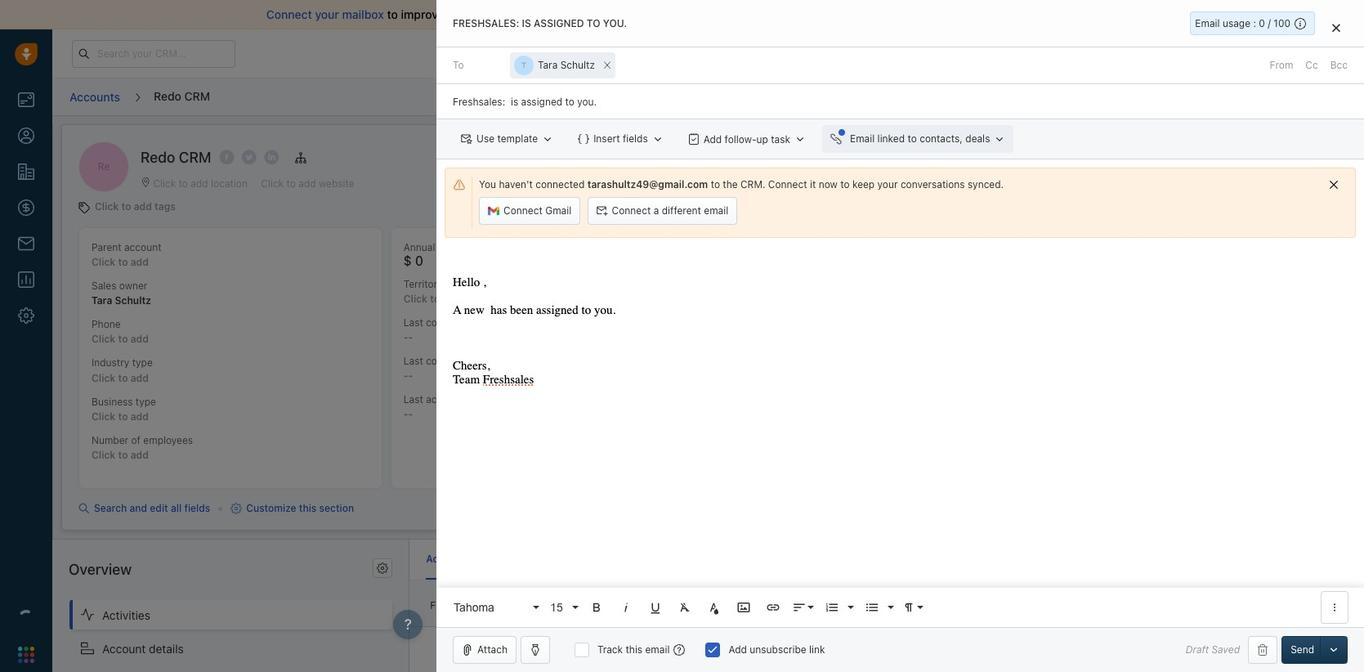 Task type: locate. For each thing, give the bounding box(es) containing it.
type inside the 'business type click to add'
[[136, 395, 156, 408]]

schultz left the "×" link
[[561, 59, 595, 71]]

1 horizontal spatial this
[[626, 644, 643, 656]]

2 contacted from the top
[[426, 355, 473, 367]]

type
[[132, 357, 153, 369], [463, 393, 483, 406], [136, 395, 156, 408]]

0 vertical spatial your
[[315, 7, 339, 21]]

activities
[[102, 608, 150, 622]]

1 vertical spatial this
[[626, 644, 643, 656]]

click inside the number of employees click to add
[[92, 449, 116, 461]]

type right activity
[[463, 393, 483, 406]]

underline (⌘u) image
[[649, 600, 663, 615]]

0 vertical spatial by
[[768, 242, 779, 255]]

2-
[[582, 7, 594, 21]]

add up industry type click to add at bottom
[[131, 333, 149, 345]]

to left you.
[[587, 17, 601, 29]]

last down "last contacted time --"
[[404, 355, 423, 367]]

this for section
[[299, 502, 317, 514]]

activities
[[817, 599, 858, 611], [493, 600, 534, 612]]

redo crm up tags
[[141, 149, 211, 166]]

email inside "button"
[[850, 133, 875, 145]]

haven't
[[499, 178, 533, 191]]

type right business
[[136, 395, 156, 408]]

time up 'mode'
[[476, 316, 496, 329]]

type inside industry type click to add
[[132, 357, 153, 369]]

accounts link
[[69, 84, 121, 110]]

1 vertical spatial deal
[[794, 599, 814, 611]]

0 vertical spatial this
[[299, 502, 317, 514]]

add left follow-
[[704, 133, 722, 145]]

this right track
[[626, 644, 643, 656]]

by right filter
[[456, 600, 468, 612]]

add up "last contacted time --"
[[443, 293, 461, 305]]

add follow-up task button
[[680, 125, 814, 153], [680, 125, 814, 153]]

0 horizontal spatial all
[[479, 600, 490, 612]]

of right sync
[[647, 7, 658, 21]]

connect for connect gmail
[[504, 205, 543, 217]]

0 for :
[[1260, 17, 1266, 29]]

0 vertical spatial last
[[404, 316, 423, 329]]

more misc image
[[1328, 600, 1343, 615]]

0 right :
[[1260, 17, 1266, 29]]

tara down sales
[[92, 295, 112, 307]]

business
[[92, 395, 133, 408]]

1 horizontal spatial email
[[1196, 17, 1221, 29]]

fields inside button
[[623, 133, 648, 145]]

email for email usage : 0 / 100
[[1196, 17, 1221, 29]]

sales
[[92, 280, 116, 292]]

insert image (⌘p) image
[[737, 600, 752, 615]]

twitter circled image
[[242, 149, 257, 166]]

deal left stage
[[782, 242, 802, 255]]

to down phone
[[118, 333, 128, 345]]

your right keep
[[878, 178, 898, 191]]

0 vertical spatial schultz
[[561, 59, 595, 71]]

redo crm down search your crm... text box
[[154, 89, 210, 103]]

time inside button
[[580, 600, 600, 612]]

100
[[1274, 17, 1291, 29]]

email
[[661, 7, 690, 21], [704, 205, 729, 217], [646, 644, 670, 656]]

1 vertical spatial your
[[878, 178, 898, 191]]

email left the usage on the right of the page
[[1196, 17, 1221, 29]]

all activities
[[479, 600, 534, 612]]

linkedin circled image
[[264, 149, 279, 166]]

deals
[[740, 242, 765, 255]]

it
[[810, 178, 816, 191]]

21
[[993, 47, 1002, 58]]

click inside industry type click to add
[[92, 372, 116, 384]]

to down business
[[118, 410, 128, 423]]

0 horizontal spatial of
[[131, 434, 141, 446]]

0 horizontal spatial email
[[850, 133, 875, 145]]

add for add follow-up task
[[704, 133, 722, 145]]

1 all from the left
[[479, 600, 490, 612]]

15
[[550, 601, 563, 614]]

email left linked
[[850, 133, 875, 145]]

sync
[[618, 7, 644, 21]]

0 horizontal spatial 0
[[415, 254, 424, 268]]

1 vertical spatial crm
[[179, 149, 211, 166]]

0 horizontal spatial by
[[456, 600, 468, 612]]

0 inside annual revenue $ 0
[[415, 254, 424, 268]]

1 horizontal spatial 0
[[1260, 17, 1266, 29]]

follow-
[[725, 133, 757, 145]]

to inside email linked to contacts, deals "button"
[[908, 133, 917, 145]]

0 vertical spatial deal
[[782, 242, 802, 255]]

click down business
[[92, 410, 116, 423]]

to down parent
[[118, 256, 128, 268]]

no
[[665, 600, 678, 612]]

contacted inside "last contacted time --"
[[426, 316, 473, 329]]

schultz inside sales owner tara schultz
[[115, 295, 151, 307]]

activity
[[426, 553, 463, 565]]

and left enable
[[520, 7, 540, 21]]

contacted down territory click to add
[[426, 316, 473, 329]]

connect inside button
[[612, 205, 651, 217]]

click down industry
[[92, 372, 116, 384]]

1 last from the top
[[404, 316, 423, 329]]

this left section
[[299, 502, 317, 514]]

deals by deal stage
[[740, 242, 830, 255]]

by right deals
[[768, 242, 779, 255]]

connect down haven't
[[504, 205, 543, 217]]

1 vertical spatial last
[[404, 355, 423, 367]]

0 horizontal spatial tara
[[92, 295, 112, 307]]

italic (⌘i) image
[[619, 600, 634, 615]]

employees
[[143, 434, 193, 446]]

contacts,
[[920, 133, 963, 145]]

schultz
[[561, 59, 595, 71], [115, 295, 151, 307]]

application
[[437, 246, 1365, 627]]

and left edit
[[130, 502, 147, 514]]

Search your CRM... text field
[[72, 40, 236, 67]]

1 vertical spatial email
[[704, 205, 729, 217]]

connect a different email
[[612, 205, 729, 217]]

1 horizontal spatial all
[[566, 600, 577, 612]]

explore
[[1056, 47, 1091, 59]]

connect your mailbox to improve deliverability and enable 2-way sync of email conversations.
[[267, 7, 772, 21]]

your left mailbox
[[315, 7, 339, 21]]

1 vertical spatial and
[[130, 502, 147, 514]]

enable
[[543, 7, 579, 21]]

show deal activities
[[766, 599, 858, 611]]

email down underline (⌘u) icon
[[646, 644, 670, 656]]

time inside "last contacted time --"
[[476, 316, 496, 329]]

annual revenue $ 0
[[404, 241, 475, 268]]

insert fields
[[594, 133, 648, 145]]

activities left 15
[[493, 600, 534, 612]]

overview
[[69, 561, 132, 578]]

crm down search your crm... text box
[[185, 89, 210, 103]]

territory click to add
[[404, 278, 461, 305]]

of right number
[[131, 434, 141, 446]]

0 vertical spatial of
[[647, 7, 658, 21]]

×
[[603, 56, 612, 73]]

activities left unordered list icon
[[817, 599, 858, 611]]

ordered list image
[[825, 600, 840, 615]]

2 vertical spatial last
[[404, 393, 423, 406]]

last down territory click to add
[[404, 316, 423, 329]]

1 vertical spatial schultz
[[115, 295, 151, 307]]

2 last from the top
[[404, 355, 423, 367]]

time left periods
[[580, 600, 600, 612]]

1 horizontal spatial by
[[768, 242, 779, 255]]

click
[[95, 200, 119, 213], [92, 256, 116, 268], [404, 293, 428, 305], [92, 333, 116, 345], [92, 372, 116, 384], [92, 410, 116, 423], [92, 449, 116, 461]]

activity timeline
[[426, 553, 504, 565]]

connect left mailbox
[[267, 7, 312, 21]]

customize
[[246, 502, 297, 514]]

click inside territory click to add
[[404, 293, 428, 305]]

fields right all
[[184, 502, 210, 514]]

1 vertical spatial 0
[[415, 254, 424, 268]]

is
[[522, 17, 531, 29]]

3 last from the top
[[404, 393, 423, 406]]

2 all from the left
[[566, 600, 577, 612]]

0 horizontal spatial fields
[[184, 502, 210, 514]]

1 vertical spatial time
[[580, 600, 600, 612]]

1 horizontal spatial and
[[520, 7, 540, 21]]

0 vertical spatial redo
[[154, 89, 182, 103]]

1 vertical spatial of
[[131, 434, 141, 446]]

filter by
[[430, 600, 468, 612]]

0 horizontal spatial schultz
[[115, 295, 151, 307]]

0 vertical spatial fields
[[623, 133, 648, 145]]

last left activity
[[404, 393, 423, 406]]

all inside button
[[566, 600, 577, 612]]

add down employees
[[131, 449, 149, 461]]

your
[[315, 7, 339, 21], [878, 178, 898, 191]]

0
[[1260, 17, 1266, 29], [415, 254, 424, 268]]

deal right show
[[794, 599, 814, 611]]

add unsubscribe link
[[729, 644, 826, 656]]

show
[[766, 599, 792, 611]]

to down number
[[118, 449, 128, 461]]

of
[[647, 7, 658, 21], [131, 434, 141, 446]]

by for filter
[[456, 600, 468, 612]]

periods
[[603, 600, 638, 612]]

sales owner tara schultz
[[92, 280, 151, 307]]

connect
[[267, 7, 312, 21], [769, 178, 808, 191], [504, 205, 543, 217], [612, 205, 651, 217]]

crm left facebook circled icon
[[179, 149, 211, 166]]

0 vertical spatial add
[[704, 133, 722, 145]]

1 contacted from the top
[[426, 316, 473, 329]]

to down the territory
[[430, 293, 440, 305]]

click down the territory
[[404, 293, 428, 305]]

type right industry
[[132, 357, 153, 369]]

last inside last activity type --
[[404, 393, 423, 406]]

1 vertical spatial contacted
[[426, 355, 473, 367]]

track this email
[[598, 644, 670, 656]]

contacted down "last contacted time --"
[[426, 355, 473, 367]]

accounts
[[70, 90, 120, 104]]

days
[[1005, 47, 1025, 58]]

all right 'filter by'
[[479, 600, 490, 612]]

0 horizontal spatial add
[[704, 133, 722, 145]]

last inside last contacted mode --
[[404, 355, 423, 367]]

email down the
[[704, 205, 729, 217]]

0 vertical spatial and
[[520, 7, 540, 21]]

phone click to add
[[92, 318, 149, 345]]

0 vertical spatial tara
[[538, 59, 558, 71]]

1 horizontal spatial fields
[[623, 133, 648, 145]]

mode
[[476, 355, 502, 367]]

0 horizontal spatial activities
[[493, 600, 534, 612]]

0 vertical spatial 0
[[1260, 17, 1266, 29]]

add left unsubscribe
[[729, 644, 747, 656]]

1 vertical spatial add
[[729, 644, 747, 656]]

time
[[476, 316, 496, 329], [580, 600, 600, 612]]

click down parent
[[92, 256, 116, 268]]

0 vertical spatial time
[[476, 316, 496, 329]]

edit
[[150, 502, 168, 514]]

redo up tags
[[141, 149, 175, 166]]

1 horizontal spatial schultz
[[561, 59, 595, 71]]

redo down search your crm... text box
[[154, 89, 182, 103]]

this inside × dialog
[[626, 644, 643, 656]]

0 vertical spatial email
[[1196, 17, 1221, 29]]

connect left the a
[[612, 205, 651, 217]]

tara down "freshsales:  is assigned to you."
[[538, 59, 558, 71]]

click down phone
[[92, 333, 116, 345]]

1 horizontal spatial your
[[878, 178, 898, 191]]

you
[[479, 178, 496, 191]]

keep
[[853, 178, 875, 191]]

gmail
[[546, 205, 572, 217]]

1 vertical spatial email
[[850, 133, 875, 145]]

click inside phone click to add
[[92, 333, 116, 345]]

all time periods button
[[562, 596, 653, 616]]

last inside "last contacted time --"
[[404, 316, 423, 329]]

0 right $ at left top
[[415, 254, 424, 268]]

1 horizontal spatial tara
[[538, 59, 558, 71]]

insert
[[594, 133, 620, 145]]

unordered list image
[[865, 600, 880, 615]]

0 inside × dialog
[[1260, 17, 1266, 29]]

fields
[[623, 133, 648, 145], [184, 502, 210, 514]]

fields right "insert"
[[623, 133, 648, 145]]

tara inside sales owner tara schultz
[[92, 295, 112, 307]]

attach button
[[453, 636, 517, 664]]

click down number
[[92, 449, 116, 461]]

tara
[[538, 59, 558, 71], [92, 295, 112, 307]]

use template
[[477, 133, 538, 145]]

0 vertical spatial crm
[[185, 89, 210, 103]]

of inside the number of employees click to add
[[131, 434, 141, 446]]

insert link (⌘k) image
[[766, 600, 781, 615]]

0 horizontal spatial this
[[299, 502, 317, 514]]

cc
[[1306, 59, 1319, 71]]

to inside the number of employees click to add
[[118, 449, 128, 461]]

1 horizontal spatial add
[[729, 644, 747, 656]]

schultz inside tara schultz ×
[[561, 59, 595, 71]]

to down industry
[[118, 372, 128, 384]]

mailbox
[[342, 7, 384, 21]]

saved
[[1212, 644, 1241, 656]]

way
[[594, 7, 615, 21]]

add inside industry type click to add
[[131, 372, 149, 384]]

to inside parent account click to add
[[118, 256, 128, 268]]

0 horizontal spatial time
[[476, 316, 496, 329]]

connect inside button
[[504, 205, 543, 217]]

connect for connect a different email
[[612, 205, 651, 217]]

draft saved
[[1186, 644, 1241, 656]]

to right linked
[[908, 133, 917, 145]]

1 horizontal spatial time
[[580, 600, 600, 612]]

contacted inside last contacted mode --
[[426, 355, 473, 367]]

to right mailbox
[[387, 7, 398, 21]]

last
[[404, 316, 423, 329], [404, 355, 423, 367], [404, 393, 423, 406]]

all right 15
[[566, 600, 577, 612]]

add down business
[[131, 410, 149, 423]]

0 vertical spatial contacted
[[426, 316, 473, 329]]

add down account
[[131, 256, 149, 268]]

add up the 'business type click to add'
[[131, 372, 149, 384]]

last for last activity type
[[404, 393, 423, 406]]

schultz down owner
[[115, 295, 151, 307]]

1 vertical spatial by
[[456, 600, 468, 612]]

email right sync
[[661, 7, 690, 21]]

no contacts button
[[661, 596, 736, 616]]

1 vertical spatial tara
[[92, 295, 112, 307]]



Task type: vqa. For each thing, say whether or not it's contained in the screenshot.
All accounts button
no



Task type: describe. For each thing, give the bounding box(es) containing it.
connect gmail
[[504, 205, 572, 217]]

customize this section link
[[231, 501, 354, 516]]

add inside the number of employees click to add
[[131, 449, 149, 461]]

by for deals
[[768, 242, 779, 255]]

owner
[[119, 280, 148, 292]]

align image
[[792, 600, 807, 615]]

facebook circled image
[[220, 149, 234, 166]]

tara inside tara schultz ×
[[538, 59, 558, 71]]

click up parent
[[95, 200, 119, 213]]

1 horizontal spatial activities
[[817, 599, 858, 611]]

email usage : 0 / 100
[[1196, 17, 1291, 29]]

contacts
[[681, 600, 721, 612]]

send
[[1291, 644, 1315, 656]]

contacted for time
[[426, 316, 473, 329]]

timeline
[[466, 553, 504, 565]]

all for all activities
[[479, 600, 490, 612]]

last contacted time --
[[404, 316, 496, 343]]

no contacts
[[665, 600, 721, 612]]

close image
[[1333, 23, 1341, 33]]

search and edit all fields link
[[79, 501, 210, 516]]

your trial ends in 21 days
[[918, 47, 1025, 58]]

use template button
[[453, 125, 562, 153]]

to inside industry type click to add
[[118, 372, 128, 384]]

you haven't connected tarashultz49@gmail.com to the crm. connect it now to keep your conversations synced.
[[479, 178, 1004, 191]]

to
[[453, 59, 464, 71]]

details
[[149, 642, 184, 655]]

to left tags
[[121, 200, 131, 213]]

freshsales:
[[453, 17, 519, 29]]

1 horizontal spatial of
[[647, 7, 658, 21]]

connect left it
[[769, 178, 808, 191]]

stage
[[804, 242, 830, 255]]

a
[[654, 205, 659, 217]]

2 vertical spatial email
[[646, 644, 670, 656]]

number
[[92, 434, 129, 446]]

plans
[[1094, 47, 1119, 59]]

contacted for mode
[[426, 355, 473, 367]]

add inside the 'business type click to add'
[[131, 410, 149, 423]]

deliverability
[[448, 7, 517, 21]]

1 vertical spatial redo crm
[[141, 149, 211, 166]]

conversations
[[901, 178, 965, 191]]

link
[[810, 644, 826, 656]]

assigned
[[534, 17, 584, 29]]

insert fields button
[[570, 125, 672, 153]]

tahoma
[[454, 601, 495, 614]]

connect for connect your mailbox to improve deliverability and enable 2-way sync of email conversations.
[[267, 7, 312, 21]]

bcc
[[1331, 59, 1348, 71]]

tahoma button
[[448, 591, 541, 624]]

email inside button
[[704, 205, 729, 217]]

email linked to contacts, deals button
[[823, 125, 1014, 153]]

parent account click to add
[[92, 241, 162, 268]]

activity
[[426, 393, 460, 406]]

Write a subject line text field
[[437, 84, 1365, 119]]

add for add unsubscribe link
[[729, 644, 747, 656]]

account
[[124, 241, 162, 253]]

type inside last activity type --
[[463, 393, 483, 406]]

explore plans
[[1056, 47, 1119, 59]]

× dialog
[[437, 0, 1365, 672]]

to right now
[[841, 178, 850, 191]]

1 vertical spatial fields
[[184, 502, 210, 514]]

attach
[[478, 644, 508, 656]]

use
[[477, 133, 495, 145]]

your inside × dialog
[[878, 178, 898, 191]]

add inside parent account click to add
[[131, 256, 149, 268]]

trial
[[940, 47, 956, 58]]

revenue
[[438, 241, 475, 253]]

your
[[918, 47, 937, 58]]

0 vertical spatial redo crm
[[154, 89, 210, 103]]

to left the
[[711, 178, 720, 191]]

draft
[[1186, 644, 1210, 656]]

tags
[[155, 200, 176, 213]]

explore plans link
[[1047, 43, 1128, 63]]

account details
[[102, 642, 184, 655]]

linked
[[878, 133, 905, 145]]

tarashultz49@gmail.com
[[588, 178, 708, 191]]

template
[[498, 133, 538, 145]]

email image
[[1203, 46, 1214, 60]]

section
[[319, 502, 354, 514]]

business type click to add
[[92, 395, 156, 423]]

crm.
[[741, 178, 766, 191]]

0 for $
[[415, 254, 424, 268]]

paragraph format image
[[902, 600, 917, 615]]

connect your mailbox link
[[267, 7, 387, 21]]

all activities link
[[474, 596, 549, 616]]

the
[[723, 178, 738, 191]]

add left tags
[[134, 200, 152, 213]]

track
[[598, 644, 623, 656]]

freshworks switcher image
[[18, 647, 34, 663]]

add inside territory click to add
[[443, 293, 461, 305]]

0 horizontal spatial and
[[130, 502, 147, 514]]

send button
[[1282, 636, 1324, 664]]

deals
[[966, 133, 991, 145]]

type for business type click to add
[[136, 395, 156, 408]]

connect a different email button
[[588, 197, 738, 225]]

this for email
[[626, 644, 643, 656]]

account
[[102, 642, 146, 655]]

mng settings image
[[377, 562, 389, 574]]

bold (⌘b) image
[[590, 600, 604, 615]]

territory
[[404, 278, 443, 290]]

up
[[757, 133, 769, 145]]

0 vertical spatial email
[[661, 7, 690, 21]]

all for all time periods
[[566, 600, 577, 612]]

click to add tags
[[95, 200, 176, 213]]

last for last contacted mode
[[404, 355, 423, 367]]

0 horizontal spatial your
[[315, 7, 339, 21]]

annual
[[404, 241, 435, 253]]

phone
[[92, 318, 121, 331]]

last for last contacted time
[[404, 316, 423, 329]]

add inside phone click to add
[[131, 333, 149, 345]]

industry
[[92, 357, 129, 369]]

application containing tahoma
[[437, 246, 1365, 627]]

to inside phone click to add
[[118, 333, 128, 345]]

search and edit all fields
[[94, 502, 210, 514]]

$
[[404, 254, 412, 268]]

× link
[[599, 52, 616, 78]]

tara schultz ×
[[538, 56, 612, 73]]

15 button
[[545, 591, 581, 624]]

type for industry type click to add
[[132, 357, 153, 369]]

click inside parent account click to add
[[92, 256, 116, 268]]

different
[[662, 205, 702, 217]]

filter
[[430, 600, 454, 612]]

from
[[1270, 59, 1294, 71]]

synced.
[[968, 178, 1004, 191]]

1 vertical spatial redo
[[141, 149, 175, 166]]

/
[[1269, 17, 1272, 29]]

to inside the 'business type click to add'
[[118, 410, 128, 423]]

to inside territory click to add
[[430, 293, 440, 305]]

ends
[[959, 47, 980, 58]]

click inside the 'business type click to add'
[[92, 410, 116, 423]]

parent
[[92, 241, 122, 253]]

email for email linked to contacts, deals
[[850, 133, 875, 145]]

freshsales:  is assigned to you.
[[453, 17, 627, 29]]

all time periods
[[566, 600, 638, 612]]



